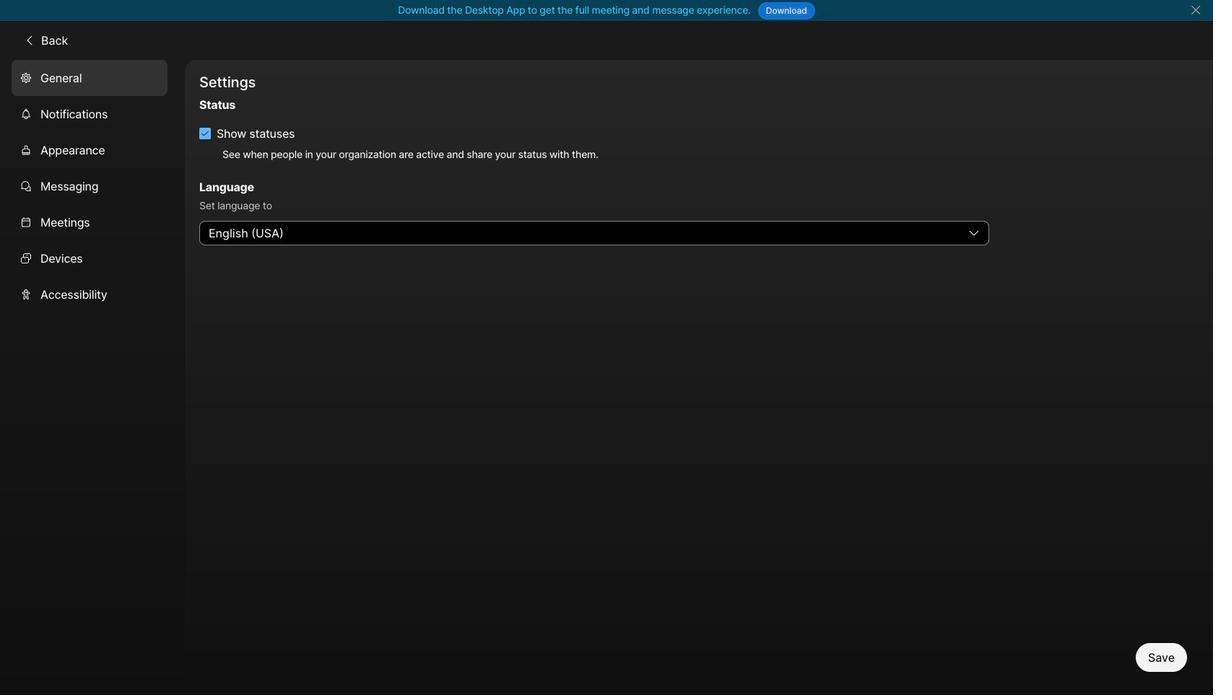Task type: locate. For each thing, give the bounding box(es) containing it.
general tab
[[12, 60, 168, 96]]

devices tab
[[12, 240, 168, 276]]

appearance tab
[[12, 132, 168, 168]]



Task type: describe. For each thing, give the bounding box(es) containing it.
notifications tab
[[12, 96, 168, 132]]

settings navigation
[[0, 60, 185, 695]]

meetings tab
[[12, 204, 168, 240]]

messaging tab
[[12, 168, 168, 204]]

accessibility tab
[[12, 276, 168, 312]]

cancel_16 image
[[1190, 4, 1202, 16]]



